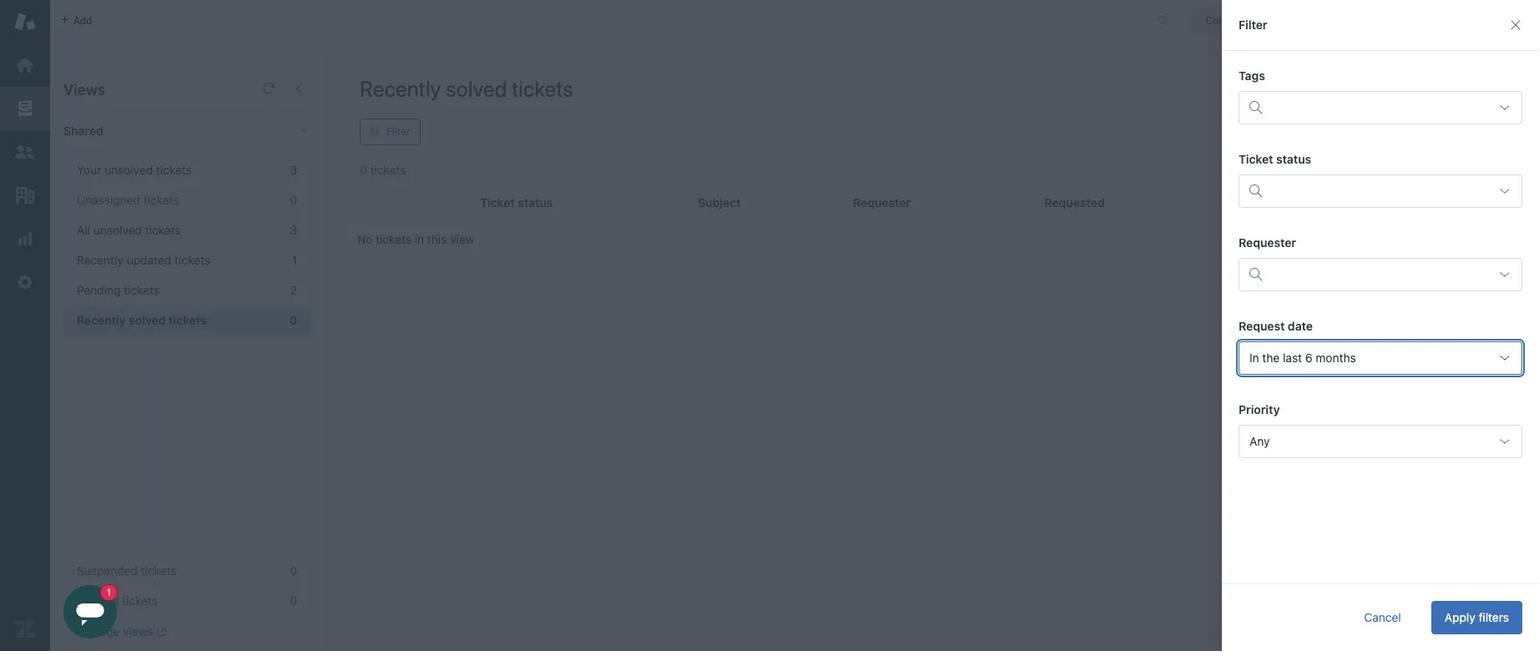 Task type: vqa. For each thing, say whether or not it's contained in the screenshot.
VIEWS IMAGE
yes



Task type: locate. For each thing, give the bounding box(es) containing it.
your
[[77, 163, 101, 177]]

the
[[1263, 351, 1281, 365]]

0 vertical spatial recently solved tickets
[[360, 76, 574, 101]]

conversations
[[1207, 14, 1274, 26]]

ticket
[[1239, 152, 1274, 166]]

solved
[[446, 76, 507, 101], [129, 313, 166, 327]]

view
[[450, 232, 475, 246]]

2 vertical spatial recently
[[77, 313, 126, 327]]

1 vertical spatial unsolved
[[93, 223, 142, 237]]

Any field
[[1239, 425, 1523, 458]]

unsolved down the unassigned
[[93, 223, 142, 237]]

0 vertical spatial filter
[[1239, 18, 1268, 32]]

1 horizontal spatial solved
[[446, 76, 507, 101]]

0 for suspended tickets
[[290, 564, 297, 578]]

3
[[290, 163, 297, 177], [290, 223, 297, 237]]

suspended
[[77, 564, 138, 578]]

refresh views pane image
[[262, 82, 276, 95]]

updated
[[127, 253, 171, 267]]

reporting image
[[14, 228, 36, 250]]

tickets
[[512, 76, 574, 101], [156, 163, 192, 177], [143, 193, 179, 207], [145, 223, 181, 237], [376, 232, 412, 246], [175, 253, 210, 267], [124, 283, 160, 297], [169, 313, 207, 327], [141, 564, 177, 578], [122, 594, 158, 608]]

filter inside dialog
[[1239, 18, 1268, 32]]

in
[[1250, 351, 1260, 365]]

1 vertical spatial filter
[[387, 125, 411, 138]]

1 vertical spatial solved
[[129, 313, 166, 327]]

recently up filter button
[[360, 76, 441, 101]]

1 vertical spatial recently
[[77, 253, 124, 267]]

recently down pending
[[77, 313, 126, 327]]

0 horizontal spatial filter
[[387, 125, 411, 138]]

unsolved for all
[[93, 223, 142, 237]]

1 3 from the top
[[290, 163, 297, 177]]

conversations button
[[1188, 7, 1312, 34]]

browser's
[[1268, 86, 1320, 100]]

apply filters button
[[1432, 601, 1523, 635]]

3 up the 1
[[290, 223, 297, 237]]

0 for recently solved tickets
[[290, 313, 297, 327]]

apply filters
[[1445, 610, 1510, 625]]

6
[[1306, 351, 1313, 365]]

views
[[63, 81, 105, 99]]

0
[[290, 193, 297, 207], [290, 313, 297, 327], [290, 564, 297, 578], [290, 594, 297, 608]]

1 vertical spatial recently solved tickets
[[77, 313, 207, 327]]

last
[[1284, 351, 1303, 365]]

all
[[77, 223, 90, 237]]

recently solved tickets
[[360, 76, 574, 101], [77, 313, 207, 327]]

unsolved up 'unassigned tickets'
[[104, 163, 153, 177]]

1 horizontal spatial filter
[[1239, 18, 1268, 32]]

3 down collapse views pane icon on the top of the page
[[290, 163, 297, 177]]

ticket status
[[1239, 152, 1312, 166]]

zendesk talk needs access to your browser's microphone.
[[1268, 71, 1457, 100]]

recently for 1
[[77, 253, 124, 267]]

2 3 from the top
[[290, 223, 297, 237]]

recently
[[360, 76, 441, 101], [77, 253, 124, 267], [77, 313, 126, 327]]

collapse views pane image
[[292, 82, 306, 95]]

filter inside button
[[387, 125, 411, 138]]

unassigned
[[77, 193, 140, 207]]

unsolved for your
[[104, 163, 153, 177]]

main element
[[0, 0, 50, 651]]

shared
[[63, 124, 103, 138]]

0 vertical spatial unsolved
[[104, 163, 153, 177]]

pending tickets
[[77, 283, 160, 297]]

microphone.
[[1324, 86, 1391, 100]]

1 vertical spatial 3
[[290, 223, 297, 237]]

apply
[[1445, 610, 1476, 625]]

0 vertical spatial solved
[[446, 76, 507, 101]]

get started image
[[14, 54, 36, 76]]

1
[[292, 253, 297, 267]]

unassigned tickets
[[77, 193, 179, 207]]

recently up pending
[[77, 253, 124, 267]]

filter
[[1239, 18, 1268, 32], [387, 125, 411, 138]]

priority
[[1239, 403, 1281, 417]]

request
[[1239, 319, 1286, 333]]

no tickets in this view
[[357, 232, 475, 246]]

manage views link
[[77, 625, 166, 640]]

request date
[[1239, 319, 1314, 333]]

views image
[[14, 98, 36, 119]]

zendesk support image
[[14, 11, 36, 33]]

0 horizontal spatial solved
[[129, 313, 166, 327]]

this
[[428, 232, 447, 246]]

in the last 6 months
[[1250, 351, 1357, 365]]

unsolved
[[104, 163, 153, 177], [93, 223, 142, 237]]

0 vertical spatial 3
[[290, 163, 297, 177]]

subject
[[698, 195, 741, 210]]

admin image
[[14, 271, 36, 293]]



Task type: describe. For each thing, give the bounding box(es) containing it.
deleted
[[77, 594, 119, 608]]

tags
[[1239, 68, 1266, 83]]

manage
[[77, 625, 120, 639]]

0 horizontal spatial recently solved tickets
[[77, 313, 207, 327]]

zendesk
[[1268, 71, 1314, 85]]

3 for your unsolved tickets
[[290, 163, 297, 177]]

your unsolved tickets
[[77, 163, 192, 177]]

pending
[[77, 283, 121, 297]]

date
[[1289, 319, 1314, 333]]

cancel
[[1365, 610, 1402, 625]]

your
[[1433, 71, 1457, 85]]

filters
[[1479, 610, 1510, 625]]

close drawer image
[[1510, 18, 1523, 32]]

talk
[[1317, 71, 1339, 85]]

access
[[1378, 71, 1416, 85]]

any
[[1250, 434, 1271, 448]]

manage views
[[77, 625, 153, 639]]

filter dialog
[[1223, 0, 1540, 651]]

requester element
[[1239, 258, 1523, 291]]

recently for 0
[[77, 313, 126, 327]]

0 for unassigned tickets
[[290, 193, 297, 207]]

(opens in a new tab) image
[[153, 627, 166, 637]]

shared heading
[[50, 106, 326, 156]]

in
[[415, 232, 424, 246]]

status
[[1277, 152, 1312, 166]]

to
[[1419, 71, 1430, 85]]

requester
[[1239, 236, 1297, 250]]

1 horizontal spatial recently solved tickets
[[360, 76, 574, 101]]

ticket status element
[[1239, 175, 1523, 208]]

customers image
[[14, 141, 36, 163]]

shared button
[[50, 106, 281, 156]]

recently updated tickets
[[77, 253, 210, 267]]

0 vertical spatial recently
[[360, 76, 441, 101]]

views
[[123, 625, 153, 639]]

3 for all unsolved tickets
[[290, 223, 297, 237]]

all unsolved tickets
[[77, 223, 181, 237]]

tags element
[[1239, 91, 1523, 124]]

organizations image
[[14, 185, 36, 206]]

deleted tickets
[[77, 594, 158, 608]]

In the last 6 months field
[[1239, 342, 1523, 375]]

months
[[1317, 351, 1357, 365]]

cancel button
[[1352, 601, 1415, 635]]

no
[[357, 232, 373, 246]]

needs
[[1342, 71, 1375, 85]]

0 for deleted tickets
[[290, 594, 297, 608]]

2
[[290, 283, 297, 297]]

suspended tickets
[[77, 564, 177, 578]]

filter button
[[360, 119, 421, 145]]

zendesk image
[[14, 619, 36, 641]]



